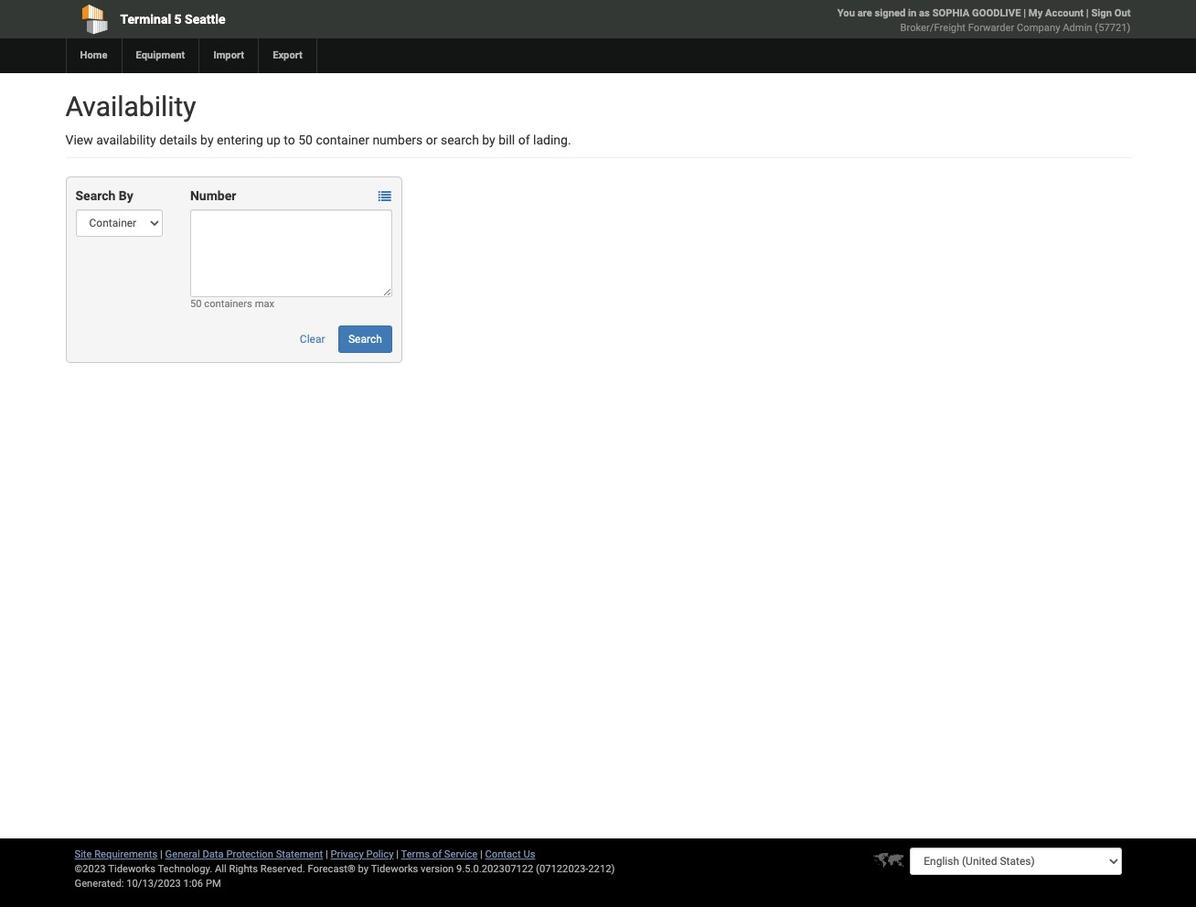 Task type: locate. For each thing, give the bounding box(es) containing it.
site requirements | general data protection statement | privacy policy | terms of service | contact us ©2023 tideworks technology. all rights reserved. forecast® by tideworks version 9.5.0.202307122 (07122023-2212) generated: 10/13/2023 1:06 pm
[[75, 849, 615, 890]]

in
[[908, 7, 917, 19]]

1 horizontal spatial search
[[348, 333, 382, 346]]

search inside button
[[348, 333, 382, 346]]

50 right 'to'
[[298, 133, 313, 147]]

10/13/2023
[[126, 878, 181, 890]]

rights
[[229, 863, 258, 875]]

data
[[203, 849, 224, 861]]

0 horizontal spatial of
[[432, 849, 442, 861]]

forecast®
[[308, 863, 356, 875]]

0 vertical spatial of
[[518, 133, 530, 147]]

by
[[119, 188, 133, 203]]

1 vertical spatial 50
[[190, 298, 202, 310]]

home
[[80, 49, 107, 61]]

by inside site requirements | general data protection statement | privacy policy | terms of service | contact us ©2023 tideworks technology. all rights reserved. forecast® by tideworks version 9.5.0.202307122 (07122023-2212) generated: 10/13/2023 1:06 pm
[[358, 863, 369, 875]]

privacy
[[331, 849, 364, 861]]

search for search by
[[75, 188, 116, 203]]

1 vertical spatial search
[[348, 333, 382, 346]]

number
[[190, 188, 236, 203]]

50 left the containers
[[190, 298, 202, 310]]

0 vertical spatial search
[[75, 188, 116, 203]]

containers
[[204, 298, 252, 310]]

(57721)
[[1095, 22, 1131, 34]]

of
[[518, 133, 530, 147], [432, 849, 442, 861]]

by left bill at the top of the page
[[482, 133, 495, 147]]

| left the sign
[[1086, 7, 1089, 19]]

admin
[[1063, 22, 1093, 34]]

5
[[174, 12, 182, 27]]

by
[[200, 133, 214, 147], [482, 133, 495, 147], [358, 863, 369, 875]]

broker/freight
[[900, 22, 966, 34]]

are
[[858, 7, 872, 19]]

1:06
[[183, 878, 203, 890]]

0 vertical spatial 50
[[298, 133, 313, 147]]

by down 'privacy policy' link
[[358, 863, 369, 875]]

signed
[[875, 7, 906, 19]]

search by
[[75, 188, 133, 203]]

pm
[[206, 878, 221, 890]]

2212)
[[588, 863, 615, 875]]

privacy policy link
[[331, 849, 394, 861]]

up
[[266, 133, 281, 147]]

of inside site requirements | general data protection statement | privacy policy | terms of service | contact us ©2023 tideworks technology. all rights reserved. forecast® by tideworks version 9.5.0.202307122 (07122023-2212) generated: 10/13/2023 1:06 pm
[[432, 849, 442, 861]]

©2023 tideworks
[[75, 863, 155, 875]]

terminal
[[120, 12, 171, 27]]

(07122023-
[[536, 863, 588, 875]]

by right details
[[200, 133, 214, 147]]

contact us link
[[485, 849, 535, 861]]

all
[[215, 863, 227, 875]]

search right clear
[[348, 333, 382, 346]]

seattle
[[185, 12, 225, 27]]

forwarder
[[968, 22, 1015, 34]]

0 horizontal spatial by
[[200, 133, 214, 147]]

tideworks
[[371, 863, 418, 875]]

sophia
[[933, 7, 970, 19]]

1 horizontal spatial by
[[358, 863, 369, 875]]

| left 'general'
[[160, 849, 163, 861]]

of right bill at the top of the page
[[518, 133, 530, 147]]

50 containers max
[[190, 298, 274, 310]]

site
[[75, 849, 92, 861]]

import link
[[199, 38, 258, 73]]

import
[[213, 49, 244, 61]]

out
[[1115, 7, 1131, 19]]

of up version
[[432, 849, 442, 861]]

50
[[298, 133, 313, 147], [190, 298, 202, 310]]

max
[[255, 298, 274, 310]]

company
[[1017, 22, 1060, 34]]

| up forecast®
[[326, 849, 328, 861]]

technology.
[[158, 863, 212, 875]]

site requirements link
[[75, 849, 158, 861]]

|
[[1024, 7, 1026, 19], [1086, 7, 1089, 19], [160, 849, 163, 861], [326, 849, 328, 861], [396, 849, 399, 861], [480, 849, 483, 861]]

0 horizontal spatial search
[[75, 188, 116, 203]]

policy
[[366, 849, 394, 861]]

search
[[75, 188, 116, 203], [348, 333, 382, 346]]

contact
[[485, 849, 521, 861]]

search left the by
[[75, 188, 116, 203]]

1 vertical spatial of
[[432, 849, 442, 861]]



Task type: describe. For each thing, give the bounding box(es) containing it.
terminal 5 seattle
[[120, 12, 225, 27]]

availability
[[65, 91, 196, 123]]

you
[[838, 7, 855, 19]]

equipment link
[[121, 38, 199, 73]]

clear button
[[290, 326, 335, 353]]

requirements
[[94, 849, 158, 861]]

generated:
[[75, 878, 124, 890]]

terminal 5 seattle link
[[65, 0, 493, 38]]

0 horizontal spatial 50
[[190, 298, 202, 310]]

view availability details by entering up to 50 container numbers or search by bill of lading.
[[65, 133, 571, 147]]

search for search
[[348, 333, 382, 346]]

9.5.0.202307122
[[456, 863, 534, 875]]

container
[[316, 133, 369, 147]]

terms of service link
[[401, 849, 478, 861]]

| up tideworks
[[396, 849, 399, 861]]

sign
[[1091, 7, 1112, 19]]

to
[[284, 133, 295, 147]]

2 horizontal spatial by
[[482, 133, 495, 147]]

| left my
[[1024, 7, 1026, 19]]

search button
[[338, 326, 392, 353]]

| up 9.5.0.202307122
[[480, 849, 483, 861]]

account
[[1045, 7, 1084, 19]]

service
[[444, 849, 478, 861]]

or
[[426, 133, 438, 147]]

home link
[[65, 38, 121, 73]]

us
[[524, 849, 535, 861]]

clear
[[300, 333, 325, 346]]

my
[[1029, 7, 1043, 19]]

lading.
[[533, 133, 571, 147]]

protection
[[226, 849, 273, 861]]

my account link
[[1029, 7, 1084, 19]]

you are signed in as sophia goodlive | my account | sign out broker/freight forwarder company admin (57721)
[[838, 7, 1131, 34]]

goodlive
[[972, 7, 1021, 19]]

general
[[165, 849, 200, 861]]

1 horizontal spatial of
[[518, 133, 530, 147]]

Number text field
[[190, 209, 392, 297]]

version
[[421, 863, 454, 875]]

terms
[[401, 849, 430, 861]]

details
[[159, 133, 197, 147]]

as
[[919, 7, 930, 19]]

availability
[[96, 133, 156, 147]]

entering
[[217, 133, 263, 147]]

equipment
[[136, 49, 185, 61]]

general data protection statement link
[[165, 849, 323, 861]]

search
[[441, 133, 479, 147]]

1 horizontal spatial 50
[[298, 133, 313, 147]]

show list image
[[378, 191, 391, 203]]

reserved.
[[260, 863, 305, 875]]

numbers
[[373, 133, 423, 147]]

sign out link
[[1091, 7, 1131, 19]]

export link
[[258, 38, 316, 73]]

bill
[[499, 133, 515, 147]]

export
[[273, 49, 303, 61]]

view
[[65, 133, 93, 147]]

statement
[[276, 849, 323, 861]]



Task type: vqa. For each thing, say whether or not it's contained in the screenshot.
the right "ACCOUNT"
no



